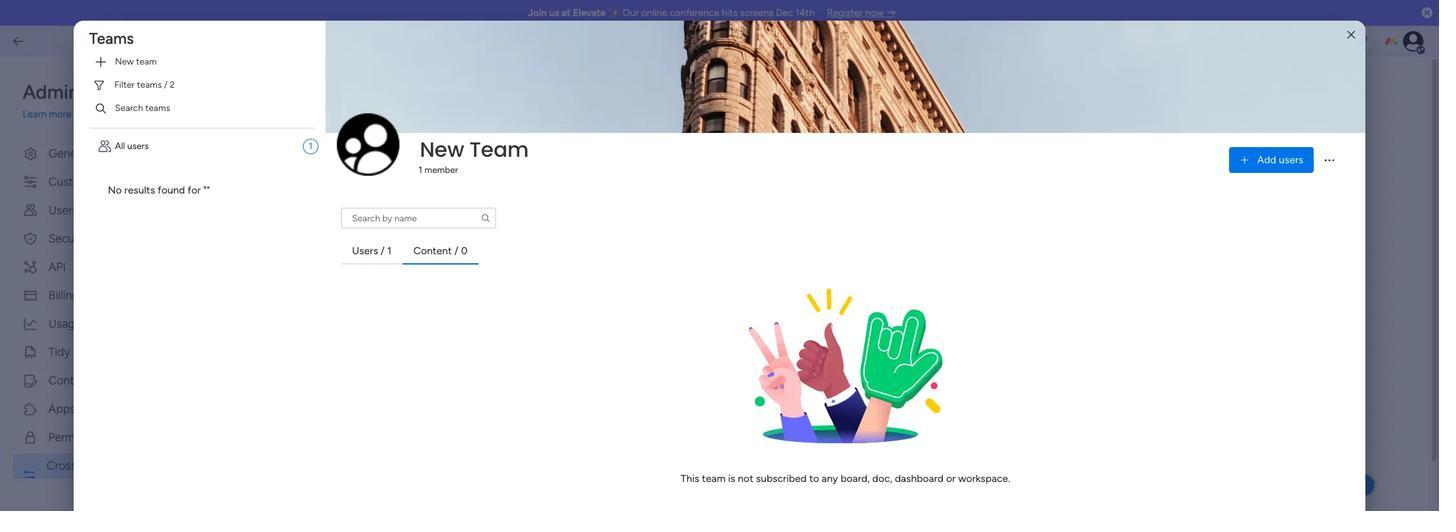 Task type: locate. For each thing, give the bounding box(es) containing it.
users for add users
[[1279, 154, 1304, 166]]

dashboards
[[296, 108, 349, 120], [552, 135, 599, 146]]

1 inside new team 1 member
[[419, 164, 422, 175]]

/ down search by name search field
[[381, 245, 385, 257]]

0 horizontal spatial dashboards
[[296, 108, 349, 120]]

search image for the 'search for a folder' search box
[[377, 206, 387, 216]]

1 left member
[[419, 164, 422, 175]]

2 vertical spatial to
[[809, 473, 819, 485]]

team for new
[[136, 56, 157, 67]]

copier down permissions at the left of the page
[[47, 476, 79, 491]]

0 horizontal spatial learn
[[23, 109, 47, 120]]

general
[[48, 146, 88, 161]]

None search field
[[214, 200, 392, 221]]

1 vertical spatial users
[[352, 245, 378, 257]]

users
[[127, 141, 149, 152], [1279, 154, 1304, 166]]

and up the
[[276, 108, 293, 120]]

0 horizontal spatial more
[[49, 109, 71, 120]]

all
[[115, 141, 125, 152]]

1 vertical spatial users
[[1279, 154, 1304, 166]]

new up member
[[420, 135, 464, 164]]

teams
[[137, 79, 162, 90], [145, 103, 170, 114]]

search image up users / 1
[[377, 206, 387, 216]]

0 vertical spatial to
[[352, 108, 362, 120]]

more down first,
[[240, 149, 261, 160]]

1 horizontal spatial learn
[[661, 135, 684, 146]]

cross up copy
[[214, 86, 256, 106]]

1 horizontal spatial learn more link
[[240, 135, 684, 160]]

cross down permissions at the left of the page
[[47, 459, 76, 473]]

1 with margin right image from the top
[[94, 56, 107, 68]]

board,
[[841, 473, 870, 485]]

content / 0 link
[[403, 240, 478, 263]]

1 horizontal spatial more
[[240, 149, 261, 160]]

1 horizontal spatial /
[[381, 245, 385, 257]]

with margin right image inside search teams button
[[94, 102, 107, 115]]

1 vertical spatial copier
[[47, 476, 79, 491]]

more inside administration learn more
[[49, 109, 71, 120]]

administration
[[23, 81, 151, 104]]

filter teams / 2
[[114, 79, 175, 90]]

teams
[[89, 29, 134, 48]]

1 horizontal spatial cross account copier
[[214, 86, 369, 106]]

at
[[561, 7, 571, 19]]

found
[[158, 184, 185, 196]]

team avatar image
[[336, 113, 400, 177]]

boards
[[242, 108, 274, 120], [505, 135, 533, 146]]

cross account copier button
[[13, 454, 153, 496]]

2 horizontal spatial 1
[[419, 164, 422, 175]]

2 horizontal spatial account
[[403, 108, 441, 120]]

2 with margin right image from the top
[[94, 102, 107, 115]]

boards right main
[[505, 135, 533, 146]]

0 vertical spatial dashboards
[[296, 108, 349, 120]]

None search field
[[341, 208, 496, 229]]

1 horizontal spatial content
[[413, 245, 452, 257]]

add users
[[1257, 154, 1304, 166]]

1 vertical spatial new
[[420, 135, 464, 164]]

users
[[48, 203, 78, 217], [352, 245, 378, 257]]

0 vertical spatial teams
[[137, 79, 162, 90]]

now
[[865, 7, 884, 19]]

filter teams / 2 button
[[89, 75, 315, 96]]

our
[[623, 7, 639, 19]]

0 horizontal spatial new
[[115, 56, 134, 67]]

content for content directory
[[48, 374, 91, 388]]

2 horizontal spatial /
[[454, 245, 458, 257]]

0 vertical spatial team
[[136, 56, 157, 67]]

/
[[164, 79, 168, 90], [381, 245, 385, 257], [454, 245, 458, 257]]

0 vertical spatial account
[[259, 86, 320, 106]]

tidy up button
[[13, 340, 153, 365]]

new team button
[[89, 52, 315, 72]]

to left any
[[809, 473, 819, 485]]

users right "add"
[[1279, 154, 1304, 166]]

tab list
[[341, 239, 1350, 265]]

1 right the
[[309, 141, 313, 152]]

account down permissions button
[[79, 459, 121, 473]]

1 vertical spatial with margin right image
[[94, 102, 107, 115]]

1
[[309, 141, 313, 152], [419, 164, 422, 175], [387, 245, 392, 257]]

2 vertical spatial 1
[[387, 245, 392, 257]]

1 vertical spatial cross
[[47, 459, 76, 473]]

1 horizontal spatial team
[[702, 473, 726, 485]]

team left is
[[702, 473, 726, 485]]

copier
[[323, 86, 369, 106], [47, 476, 79, 491]]

new inside new team 1 member
[[420, 135, 464, 164]]

0 vertical spatial learn more link
[[23, 107, 163, 122]]

team inside button
[[136, 56, 157, 67]]

new
[[115, 56, 134, 67], [420, 135, 464, 164]]

0 horizontal spatial cross account copier
[[47, 459, 121, 491]]

2 horizontal spatial to
[[809, 473, 819, 485]]

to right the want
[[376, 135, 385, 146]]

1 vertical spatial learn more link
[[240, 135, 684, 160]]

account
[[259, 86, 320, 106], [403, 108, 441, 120], [79, 459, 121, 473]]

1 horizontal spatial new
[[420, 135, 464, 164]]

/ left 2
[[164, 79, 168, 90]]

0 horizontal spatial boards
[[242, 108, 274, 120]]

not
[[738, 473, 754, 485]]

users for all users
[[127, 141, 149, 152]]

with margin right image
[[94, 56, 107, 68], [94, 102, 107, 115]]

0 vertical spatial new
[[115, 56, 134, 67]]

1 horizontal spatial and
[[535, 135, 550, 146]]

teams inside button
[[145, 103, 170, 114]]

1 down search by name search field
[[387, 245, 392, 257]]

usage
[[48, 317, 81, 331]]

0 horizontal spatial cross
[[47, 459, 76, 473]]

0 vertical spatial users
[[127, 141, 149, 152]]

jacob simon image
[[1403, 31, 1424, 52]]

0 horizontal spatial /
[[164, 79, 168, 90]]

1 vertical spatial learn
[[661, 135, 684, 146]]

0 vertical spatial cross
[[214, 86, 256, 106]]

new inside new team button
[[115, 56, 134, 67]]

0 horizontal spatial search image
[[377, 206, 387, 216]]

content
[[413, 245, 452, 257], [48, 374, 91, 388]]

cross account copier
[[214, 86, 369, 106], [47, 459, 121, 491]]

0
[[461, 245, 468, 257]]

1 vertical spatial cross account copier
[[47, 459, 121, 491]]

and
[[276, 108, 293, 120], [535, 135, 550, 146]]

0 vertical spatial copier
[[323, 86, 369, 106]]

users inside button
[[48, 203, 78, 217]]

a
[[427, 135, 432, 146]]

team
[[136, 56, 157, 67], [702, 473, 726, 485]]

0 vertical spatial and
[[276, 108, 293, 120]]

1 vertical spatial teams
[[145, 103, 170, 114]]

search image down new team 1 member
[[481, 213, 491, 224]]

0 horizontal spatial learn more link
[[23, 107, 163, 122]]

0 vertical spatial with margin right image
[[94, 56, 107, 68]]

copier up copy boards and dashboards to another account
[[323, 86, 369, 106]]

filter
[[114, 79, 135, 90]]

0 vertical spatial boards
[[242, 108, 274, 120]]

1 horizontal spatial cross
[[214, 86, 256, 106]]

1 vertical spatial team
[[702, 473, 726, 485]]

1 vertical spatial boards
[[505, 135, 533, 146]]

member
[[425, 164, 458, 175]]

or
[[946, 473, 956, 485]]

0 horizontal spatial to
[[352, 108, 362, 120]]

copied.
[[630, 135, 660, 146]]

0 horizontal spatial account
[[79, 459, 121, 473]]

hits
[[722, 7, 738, 19]]

account up copy boards and dashboards to another account
[[259, 86, 320, 106]]

search image
[[377, 206, 387, 216], [481, 213, 491, 224]]

close image
[[1347, 30, 1355, 40]]

add
[[1257, 154, 1276, 166]]

1 vertical spatial more
[[240, 149, 261, 160]]

0 vertical spatial users
[[48, 203, 78, 217]]

0 horizontal spatial users
[[127, 141, 149, 152]]

permissions
[[48, 431, 109, 445]]

learn right copied.
[[661, 135, 684, 146]]

0 horizontal spatial copier
[[47, 476, 79, 491]]

1 horizontal spatial search image
[[481, 213, 491, 224]]

administration learn more
[[23, 81, 151, 120]]

join
[[528, 7, 547, 19]]

1 vertical spatial 1
[[419, 164, 422, 175]]

1 vertical spatial content
[[48, 374, 91, 388]]

1 vertical spatial dashboards
[[552, 135, 599, 146]]

2 vertical spatial account
[[79, 459, 121, 473]]

1 horizontal spatial 1
[[387, 245, 392, 257]]

subscribed
[[756, 473, 807, 485]]

new for team
[[420, 135, 464, 164]]

cross account copier up copy boards and dashboards to another account
[[214, 86, 369, 106]]

another
[[364, 108, 400, 120]]

1 vertical spatial and
[[535, 135, 550, 146]]

us
[[549, 7, 559, 19]]

users down search by name search field
[[352, 245, 378, 257]]

copy boards and dashboards to another account
[[214, 108, 441, 120]]

with margin right image down the teams in the left of the page
[[94, 56, 107, 68]]

dashboards left can
[[552, 135, 599, 146]]

users inside button
[[1279, 154, 1304, 166]]

users right all
[[127, 141, 149, 152]]

content left 0
[[413, 245, 452, 257]]

/ for content / 0
[[454, 245, 458, 257]]

any
[[822, 473, 838, 485]]

1 for users
[[387, 245, 392, 257]]

content inside button
[[48, 374, 91, 388]]

0 vertical spatial content
[[413, 245, 452, 257]]

teams down filter teams / 2
[[145, 103, 170, 114]]

teams left 2
[[137, 79, 162, 90]]

team up filter teams / 2
[[136, 56, 157, 67]]

/ left 0
[[454, 245, 458, 257]]

content down tidy up at the left of the page
[[48, 374, 91, 388]]

account up "into"
[[403, 108, 441, 120]]

0 horizontal spatial content
[[48, 374, 91, 388]]

and right team
[[535, 135, 550, 146]]

0 vertical spatial more
[[49, 109, 71, 120]]

only
[[462, 135, 481, 146]]

boards up first,
[[242, 108, 274, 120]]

1 horizontal spatial users
[[352, 245, 378, 257]]

apps button
[[13, 397, 153, 422]]

dashboards up the content
[[296, 108, 349, 120]]

to left another
[[352, 108, 362, 120]]

0 vertical spatial learn
[[23, 109, 47, 120]]

tidy
[[48, 345, 70, 359]]

customization
[[48, 175, 124, 189]]

users up security
[[48, 203, 78, 217]]

0 vertical spatial 1
[[309, 141, 313, 152]]

1 vertical spatial to
[[376, 135, 385, 146]]

with margin right image left search
[[94, 102, 107, 115]]

security button
[[13, 226, 153, 252]]

join us at elevate ✨ our online conference hits screens dec 14th
[[528, 7, 815, 19]]

learn down administration
[[23, 109, 47, 120]]

upload
[[351, 149, 385, 162]]

usage stats button
[[13, 312, 153, 337]]

with margin right image inside new team button
[[94, 56, 107, 68]]

users / 1 link
[[342, 240, 402, 263]]

new up filter
[[115, 56, 134, 67]]

to
[[352, 108, 362, 120], [376, 135, 385, 146], [809, 473, 819, 485]]

0 horizontal spatial users
[[48, 203, 78, 217]]

cross account copier down permissions button
[[47, 459, 121, 491]]

1 horizontal spatial users
[[1279, 154, 1304, 166]]

teams inside popup button
[[137, 79, 162, 90]]

Destination account: text field
[[482, 484, 625, 504]]

this team is not subscribed to any board, doc, dashboard or workspace. image
[[749, 278, 942, 472]]

more down administration
[[49, 109, 71, 120]]

0 horizontal spatial team
[[136, 56, 157, 67]]



Task type: vqa. For each thing, say whether or not it's contained in the screenshot.
/ to the middle
yes



Task type: describe. For each thing, give the bounding box(es) containing it.
first,
[[240, 135, 260, 146]]

apps
[[48, 402, 75, 416]]

0 vertical spatial cross account copier
[[214, 86, 369, 106]]

register
[[827, 7, 863, 19]]

copy
[[214, 108, 239, 120]]

14th
[[796, 7, 815, 19]]

api
[[48, 260, 66, 274]]

folder image image
[[480, 242, 530, 335]]

add users button
[[1229, 147, 1314, 173]]

content directory button
[[13, 369, 153, 394]]

content directory
[[48, 374, 141, 388]]

content for content / 0
[[413, 245, 452, 257]]

dec
[[776, 7, 793, 19]]

more inside learn more
[[240, 149, 261, 160]]

conference
[[670, 7, 719, 19]]

search
[[115, 103, 143, 114]]

results
[[124, 184, 155, 196]]

no results found for ""
[[108, 184, 210, 196]]

dashboard
[[895, 473, 944, 485]]

want
[[354, 135, 374, 146]]

team
[[469, 135, 529, 164]]

content / 0
[[413, 245, 468, 257]]

cross inside cross account copier
[[47, 459, 76, 473]]

into
[[409, 135, 425, 146]]

customization button
[[13, 170, 153, 195]]

usage stats
[[48, 317, 109, 331]]

back to workspace image
[[12, 35, 25, 48]]

0 horizontal spatial and
[[276, 108, 293, 120]]

move
[[262, 135, 285, 146]]

1 horizontal spatial boards
[[505, 135, 533, 146]]

users for users
[[48, 203, 78, 217]]

tidy up
[[48, 345, 88, 359]]

users button
[[13, 198, 153, 223]]

menu image
[[1323, 154, 1336, 167]]

1 horizontal spatial to
[[376, 135, 385, 146]]

copy
[[387, 135, 407, 146]]

this team is not subscribed to any board, doc, dashboard or workspace.
[[681, 473, 1010, 485]]

elevate
[[573, 7, 606, 19]]

with margin right image for new team
[[94, 56, 107, 68]]

tab list containing users / 1
[[341, 239, 1350, 265]]

search teams
[[115, 103, 170, 114]]

1 horizontal spatial copier
[[323, 86, 369, 106]]

copier inside cross account copier
[[47, 476, 79, 491]]

directory
[[94, 374, 141, 388]]

general button
[[13, 141, 153, 166]]

1 for new
[[419, 164, 422, 175]]

users for users / 1
[[352, 245, 378, 257]]

with margin right image for search teams
[[94, 102, 107, 115]]

is
[[728, 473, 735, 485]]

billing
[[48, 288, 79, 303]]

learn inside administration learn more
[[23, 109, 47, 120]]

✨
[[608, 7, 620, 19]]

api button
[[13, 255, 153, 280]]

cross account copier inside button
[[47, 459, 121, 491]]

→
[[886, 7, 896, 19]]

account inside cross account copier
[[79, 459, 121, 473]]

teams for search
[[145, 103, 170, 114]]

Search for a folder search field
[[214, 200, 392, 221]]

new team 1 member
[[419, 135, 529, 175]]

all users
[[115, 141, 149, 152]]

register now →
[[827, 7, 896, 19]]

Search by name search field
[[341, 208, 496, 229]]

/ inside popup button
[[164, 79, 168, 90]]

register now → link
[[827, 7, 896, 19]]

content
[[302, 135, 334, 146]]

/ for users / 1
[[381, 245, 385, 257]]

1 vertical spatial account
[[403, 108, 441, 120]]

New Team field
[[417, 135, 532, 164]]

doc,
[[872, 473, 892, 485]]

the
[[287, 135, 300, 146]]

learn more
[[240, 135, 684, 160]]

help image
[[1358, 35, 1371, 48]]

users / 1
[[352, 245, 392, 257]]

up
[[73, 345, 88, 359]]

new team
[[115, 56, 157, 67]]

billing button
[[13, 283, 153, 308]]

can
[[601, 135, 616, 146]]

learn inside learn more
[[661, 135, 684, 146]]

upload button
[[336, 113, 400, 177]]

no
[[108, 184, 122, 196]]

teams for filter
[[137, 79, 162, 90]]

this
[[681, 473, 699, 485]]

permissions button
[[13, 425, 153, 451]]

new for team
[[115, 56, 134, 67]]

for
[[188, 184, 201, 196]]

screens
[[740, 7, 774, 19]]

team for this
[[702, 473, 726, 485]]

1 horizontal spatial dashboards
[[552, 135, 599, 146]]

""
[[203, 184, 210, 196]]

1 horizontal spatial account
[[259, 86, 320, 106]]

main
[[483, 135, 503, 146]]

folder.
[[434, 135, 460, 146]]

search teams button
[[89, 98, 315, 119]]

0 horizontal spatial 1
[[309, 141, 313, 152]]

stats
[[84, 317, 109, 331]]

2
[[170, 79, 175, 90]]

you
[[337, 135, 352, 146]]

search image for search by name search field
[[481, 213, 491, 224]]

online
[[641, 7, 667, 19]]

be
[[618, 135, 628, 146]]

first, move the content you want to copy into a folder. only main boards and dashboards can be copied.
[[240, 135, 660, 146]]

security
[[48, 232, 91, 246]]



